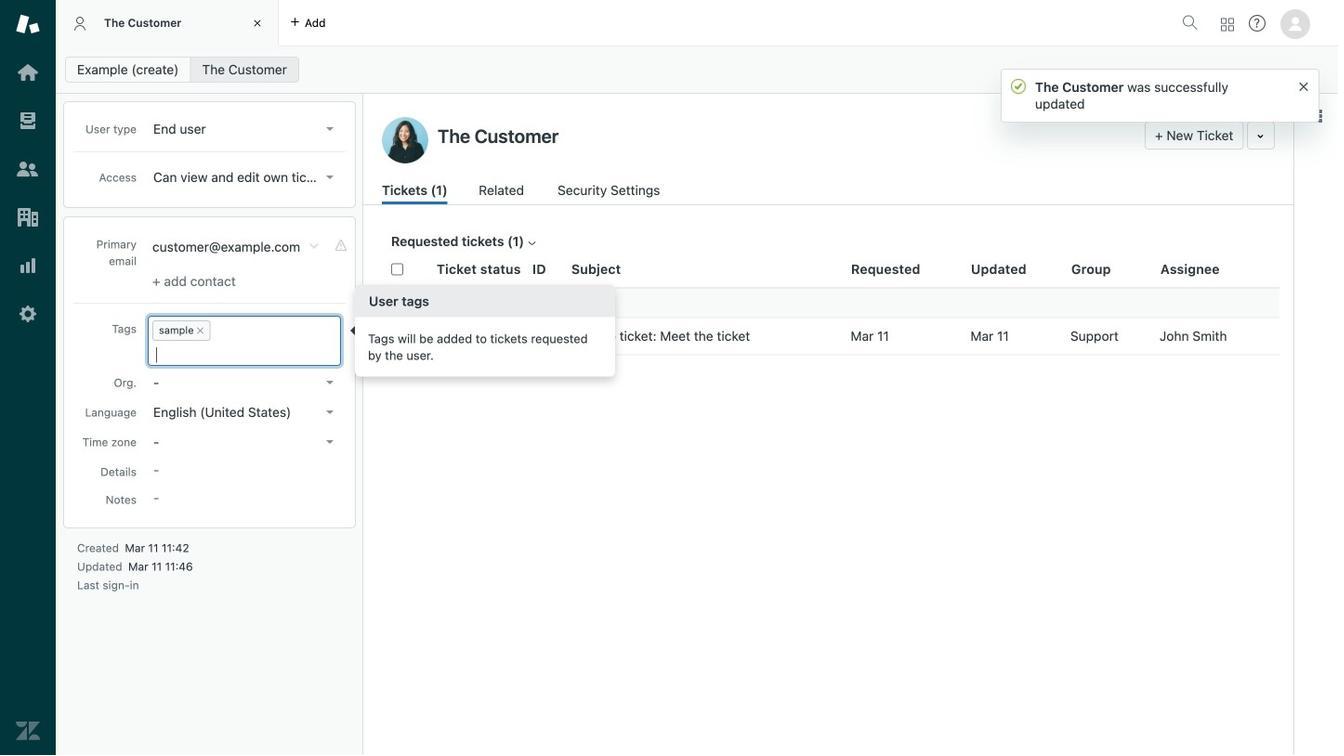 Task type: describe. For each thing, give the bounding box(es) containing it.
admin image
[[16, 302, 40, 326]]

get help image
[[1249, 15, 1266, 32]]

tabs tab list
[[56, 0, 1175, 46]]

Select All Tickets checkbox
[[391, 263, 403, 275]]

apps image
[[1309, 109, 1324, 124]]

zendesk support image
[[16, 12, 40, 36]]

1 arrow down image from the top
[[326, 411, 334, 415]]

reporting image
[[16, 254, 40, 278]]

main element
[[0, 0, 56, 756]]

secondary element
[[56, 51, 1338, 88]]

2 arrow down image from the top
[[326, 176, 334, 179]]

customers image
[[16, 157, 40, 181]]



Task type: locate. For each thing, give the bounding box(es) containing it.
arrow down image
[[326, 411, 334, 415], [326, 441, 334, 444]]

None field
[[149, 345, 340, 365]]

views image
[[16, 109, 40, 133]]

close image
[[248, 14, 267, 33]]

1 vertical spatial arrow down image
[[326, 176, 334, 179]]

2 vertical spatial arrow down image
[[326, 381, 334, 385]]

get started image
[[16, 60, 40, 85]]

None checkbox
[[391, 330, 403, 343]]

3 arrow down image from the top
[[326, 381, 334, 385]]

1 vertical spatial arrow down image
[[326, 441, 334, 444]]

menu
[[149, 317, 340, 345]]

arrow down image
[[326, 127, 334, 131], [326, 176, 334, 179], [326, 381, 334, 385]]

1 arrow down image from the top
[[326, 127, 334, 131]]

2 arrow down image from the top
[[326, 441, 334, 444]]

tab
[[56, 0, 279, 46]]

organizations image
[[16, 205, 40, 230]]

None text field
[[432, 122, 1138, 150]]

0 vertical spatial arrow down image
[[326, 411, 334, 415]]

zendesk products image
[[1221, 18, 1234, 31]]

zendesk image
[[16, 719, 40, 744]]

0 vertical spatial arrow down image
[[326, 127, 334, 131]]

grid
[[363, 251, 1294, 756]]



